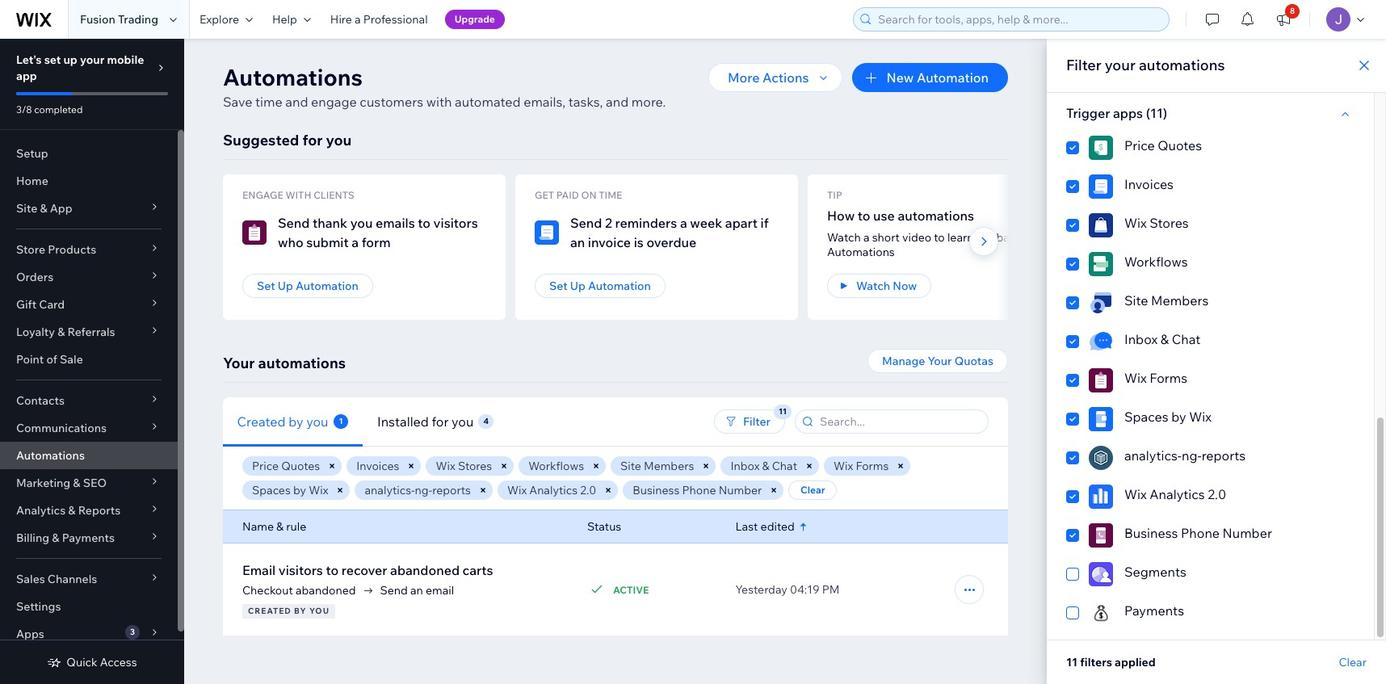 Task type: vqa. For each thing, say whether or not it's contained in the screenshot.
comments
no



Task type: describe. For each thing, give the bounding box(es) containing it.
site & app button
[[0, 195, 178, 222]]

trigger apps (11)
[[1067, 105, 1168, 121]]

quick
[[67, 655, 98, 670]]

contacts
[[16, 394, 65, 408]]

& down filter button
[[762, 459, 770, 474]]

1 vertical spatial ng-
[[415, 483, 432, 498]]

orders
[[16, 270, 53, 284]]

time
[[599, 189, 622, 201]]

billing
[[16, 531, 49, 545]]

paid
[[556, 189, 579, 201]]

apps
[[16, 627, 44, 642]]

2 vertical spatial automations
[[258, 354, 346, 373]]

to left learn
[[934, 230, 945, 245]]

category image for send 2 reminders a week apart if an invoice is overdue
[[535, 221, 559, 245]]

hire a professional link
[[321, 0, 438, 39]]

0 horizontal spatial chat
[[772, 459, 798, 474]]

4
[[484, 416, 489, 426]]

video
[[903, 230, 932, 245]]

your inside let's set up your mobile app
[[80, 53, 104, 67]]

edited
[[761, 520, 795, 534]]

view
[[834, 582, 864, 598]]

1 horizontal spatial clear button
[[1339, 655, 1367, 670]]

recover
[[342, 562, 387, 579]]

by inside checkbox
[[1172, 409, 1187, 425]]

pm
[[822, 583, 840, 597]]

phone inside business phone number option
[[1181, 525, 1220, 541]]

created
[[248, 606, 292, 617]]

1 vertical spatial forms
[[856, 459, 889, 474]]

0 horizontal spatial price
[[252, 459, 279, 474]]

0 vertical spatial business
[[633, 483, 680, 498]]

0 horizontal spatial stores
[[458, 459, 492, 474]]

0 horizontal spatial 2.0
[[580, 483, 597, 498]]

0 horizontal spatial phone
[[682, 483, 716, 498]]

(11)
[[1146, 105, 1168, 121]]

1 horizontal spatial send
[[380, 583, 408, 598]]

1 horizontal spatial analytics
[[530, 483, 578, 498]]

category image for send thank you emails to visitors who submit a form
[[242, 221, 267, 245]]

products
[[48, 242, 96, 257]]

applied
[[1115, 655, 1156, 670]]

an inside the send 2 reminders a week apart if an invoice is overdue
[[570, 234, 585, 250]]

list containing how to use automations
[[223, 175, 1383, 320]]

point of sale link
[[0, 346, 178, 373]]

price inside option
[[1125, 137, 1155, 154]]

wix inside option
[[1125, 486, 1147, 503]]

use
[[874, 208, 895, 224]]

filter for filter
[[743, 415, 771, 429]]

0 horizontal spatial analytics-ng-reports
[[365, 483, 471, 498]]

send thank you emails to visitors who submit a form
[[278, 215, 478, 250]]

carts
[[463, 562, 493, 579]]

category image for business phone number
[[1089, 524, 1114, 548]]

tasks,
[[569, 94, 603, 110]]

filter for filter your automations
[[1067, 56, 1102, 74]]

emails
[[376, 215, 415, 231]]

point of sale
[[16, 352, 83, 367]]

1 and from the left
[[285, 94, 308, 110]]

view summary button
[[815, 575, 945, 604]]

filters
[[1081, 655, 1113, 670]]

manage your quotas button
[[868, 349, 1008, 373]]

upgrade
[[455, 13, 495, 25]]

0 vertical spatial number
[[719, 483, 762, 498]]

1 vertical spatial inbox
[[731, 459, 760, 474]]

1 vertical spatial visitors
[[279, 562, 323, 579]]

let's set up your mobile app
[[16, 53, 144, 83]]

submit
[[306, 234, 349, 250]]

2
[[605, 215, 612, 231]]

1 horizontal spatial abandoned
[[390, 562, 460, 579]]

1 vertical spatial workflows
[[529, 459, 584, 474]]

1 your from the left
[[223, 354, 255, 373]]

0 vertical spatial business phone number
[[633, 483, 762, 498]]

Invoices checkbox
[[1067, 175, 1355, 199]]

store products button
[[0, 236, 178, 263]]

tip how to use automations watch a short video to learn the basics of wix automations
[[827, 189, 1065, 259]]

business inside option
[[1125, 525, 1179, 541]]

apart
[[726, 215, 758, 231]]

0 horizontal spatial inbox & chat
[[731, 459, 798, 474]]

yesterday
[[736, 583, 788, 597]]

site inside site & app popup button
[[16, 201, 37, 216]]

1 vertical spatial analytics-
[[365, 483, 415, 498]]

get paid on time
[[535, 189, 622, 201]]

referrals
[[67, 325, 115, 339]]

quick access button
[[47, 655, 137, 670]]

& inside checkbox
[[1161, 331, 1169, 347]]

suggested
[[223, 131, 299, 149]]

time
[[255, 94, 283, 110]]

week
[[690, 215, 723, 231]]

category image for wix stores
[[1089, 213, 1114, 238]]

you for installed
[[452, 413, 474, 429]]

marketing & seo
[[16, 476, 107, 490]]

set up automation button for submit
[[242, 274, 373, 298]]

who
[[278, 234, 304, 250]]

manage your quotas
[[882, 354, 994, 368]]

a inside 'send thank you emails to visitors who submit a form'
[[352, 234, 359, 250]]

loyalty & referrals button
[[0, 318, 178, 346]]

category image for invoices
[[1089, 175, 1114, 199]]

0 horizontal spatial invoices
[[356, 459, 400, 474]]

you for suggested
[[326, 131, 352, 149]]

gift card
[[16, 297, 65, 312]]

tab list containing created by you
[[223, 397, 623, 446]]

sales channels button
[[0, 566, 178, 593]]

trigger
[[1067, 105, 1111, 121]]

8
[[1290, 6, 1296, 16]]

apps
[[1114, 105, 1143, 121]]

settings link
[[0, 593, 178, 621]]

completed
[[34, 103, 83, 116]]

automations for automations
[[16, 448, 85, 463]]

to left recover
[[326, 562, 339, 579]]

1 vertical spatial abandoned
[[296, 583, 356, 598]]

site inside site members checkbox
[[1125, 293, 1149, 309]]

1 horizontal spatial clear
[[1339, 655, 1367, 670]]

app
[[16, 69, 37, 83]]

up for send 2 reminders a week apart if an invoice is overdue
[[570, 279, 586, 293]]

is
[[634, 234, 644, 250]]

watch inside watch now "button"
[[857, 279, 891, 293]]

category image for wix analytics 2.0
[[1089, 485, 1114, 509]]

a inside the send 2 reminders a week apart if an invoice is overdue
[[680, 215, 687, 231]]

by up "rule"
[[293, 483, 306, 498]]

payments inside popup button
[[62, 531, 115, 545]]

wix inside tip how to use automations watch a short video to learn the basics of wix automations
[[1046, 230, 1065, 245]]

quotas
[[955, 354, 994, 368]]

installed
[[377, 413, 429, 429]]

your automations
[[223, 354, 346, 373]]

professional
[[363, 12, 428, 27]]

send an email
[[380, 583, 454, 598]]

invoice
[[588, 234, 631, 250]]

new automation button
[[853, 63, 1008, 92]]

Business Phone Number checkbox
[[1067, 524, 1355, 548]]

yesterday 04:19 pm
[[736, 583, 840, 597]]

3
[[130, 627, 135, 638]]

new automation
[[887, 69, 989, 86]]

0 vertical spatial automations
[[1139, 56, 1225, 74]]

1 vertical spatial quotes
[[281, 459, 320, 474]]

0 horizontal spatial site members
[[621, 459, 694, 474]]

icon image for site
[[1089, 291, 1114, 315]]

0 horizontal spatial clear button
[[789, 481, 837, 500]]

Segments checkbox
[[1067, 562, 1355, 587]]

engage
[[311, 94, 357, 110]]

reports
[[78, 503, 121, 518]]

on
[[581, 189, 597, 201]]

1 horizontal spatial site
[[621, 459, 641, 474]]

home
[[16, 174, 48, 188]]

automations inside tip how to use automations watch a short video to learn the basics of wix automations
[[898, 208, 975, 224]]

Price Quotes checkbox
[[1067, 136, 1355, 160]]

communications button
[[0, 415, 178, 442]]

status
[[587, 520, 622, 534]]

0 horizontal spatial members
[[644, 459, 694, 474]]

sales channels
[[16, 572, 97, 587]]

watch now button
[[827, 274, 932, 298]]

quotes inside option
[[1158, 137, 1203, 154]]

setup link
[[0, 140, 178, 167]]

checkout
[[242, 583, 293, 598]]

analytics & reports
[[16, 503, 121, 518]]

fusion trading
[[80, 12, 158, 27]]

watch now
[[857, 279, 917, 293]]

3/8 completed
[[16, 103, 83, 116]]

send for an
[[570, 215, 602, 231]]

0 horizontal spatial wix analytics 2.0
[[507, 483, 597, 498]]

& right loyalty at the left of page
[[57, 325, 65, 339]]

learn
[[948, 230, 974, 245]]

2 and from the left
[[606, 94, 629, 110]]



Task type: locate. For each thing, give the bounding box(es) containing it.
1 category image from the top
[[1089, 175, 1114, 199]]

1 vertical spatial filter
[[743, 415, 771, 429]]

members inside site members checkbox
[[1152, 293, 1209, 309]]

0 horizontal spatial ng-
[[415, 483, 432, 498]]

forms down inbox & chat checkbox
[[1150, 370, 1188, 386]]

emails,
[[524, 94, 566, 110]]

category image for analytics-ng-reports
[[1089, 446, 1114, 470]]

0 vertical spatial inbox
[[1125, 331, 1158, 347]]

1 horizontal spatial business
[[1125, 525, 1179, 541]]

forms inside option
[[1150, 370, 1188, 386]]

0 vertical spatial clear
[[801, 484, 825, 496]]

1 horizontal spatial your
[[1105, 56, 1136, 74]]

your up created at the left
[[223, 354, 255, 373]]

inbox inside checkbox
[[1125, 331, 1158, 347]]

1 up from the left
[[278, 279, 293, 293]]

mobile
[[107, 53, 144, 67]]

and left more.
[[606, 94, 629, 110]]

icon image for inbox
[[1089, 330, 1114, 354]]

up
[[63, 53, 77, 67]]

automation for send 2 reminders a week apart if an invoice is overdue
[[588, 279, 651, 293]]

business phone number down wix analytics 2.0 option
[[1125, 525, 1273, 541]]

1 vertical spatial phone
[[1181, 525, 1220, 541]]

short
[[872, 230, 900, 245]]

set
[[44, 53, 61, 67]]

now
[[893, 279, 917, 293]]

business phone number up 'last'
[[633, 483, 762, 498]]

& left reports
[[68, 503, 76, 518]]

0 horizontal spatial automations
[[16, 448, 85, 463]]

send down email visitors to recover abandoned carts
[[380, 583, 408, 598]]

0 horizontal spatial analytics-
[[365, 483, 415, 498]]

0 vertical spatial ng-
[[1182, 448, 1202, 464]]

price quotes inside option
[[1125, 137, 1203, 154]]

0 horizontal spatial clear
[[801, 484, 825, 496]]

point
[[16, 352, 44, 367]]

tip
[[827, 189, 843, 201]]

site members down workflows checkbox
[[1125, 293, 1209, 309]]

2 icon image from the top
[[1089, 330, 1114, 354]]

inbox down filter button
[[731, 459, 760, 474]]

0 horizontal spatial automation
[[296, 279, 359, 293]]

payments inside checkbox
[[1125, 603, 1185, 619]]

category image for workflows
[[1089, 252, 1114, 276]]

category image for segments
[[1089, 562, 1114, 587]]

invoices down installed
[[356, 459, 400, 474]]

wix analytics 2.0 down analytics-ng-reports checkbox at right bottom
[[1125, 486, 1227, 503]]

setup
[[16, 146, 48, 161]]

get
[[535, 189, 554, 201]]

visitors inside 'send thank you emails to visitors who submit a form'
[[434, 215, 478, 231]]

quick access
[[67, 655, 137, 670]]

ng- inside checkbox
[[1182, 448, 1202, 464]]

set up automation button down who on the left top
[[242, 274, 373, 298]]

wix forms
[[1125, 370, 1188, 386], [834, 459, 889, 474]]

1 horizontal spatial ng-
[[1182, 448, 1202, 464]]

for down engage
[[303, 131, 323, 149]]

stores inside wix stores checkbox
[[1150, 215, 1189, 231]]

abandoned up 'you'
[[296, 583, 356, 598]]

1 set from the left
[[257, 279, 275, 293]]

loyalty
[[16, 325, 55, 339]]

explore
[[200, 12, 239, 27]]

0 horizontal spatial an
[[411, 583, 423, 598]]

contacts button
[[0, 387, 178, 415]]

automations save time and engage customers with automated emails, tasks, and more.
[[223, 63, 666, 110]]

sale
[[60, 352, 83, 367]]

1 vertical spatial price quotes
[[252, 459, 320, 474]]

automation right "new" on the right of page
[[917, 69, 989, 86]]

category image
[[1089, 136, 1114, 160], [1089, 213, 1114, 238], [242, 221, 267, 245], [535, 221, 559, 245], [1089, 407, 1114, 432], [1089, 485, 1114, 509]]

you down engage
[[326, 131, 352, 149]]

seo
[[83, 476, 107, 490]]

wix
[[1125, 215, 1147, 231], [1046, 230, 1065, 245], [1125, 370, 1147, 386], [1190, 409, 1212, 425], [436, 459, 456, 474], [834, 459, 854, 474], [309, 483, 328, 498], [507, 483, 527, 498], [1125, 486, 1147, 503]]

1 vertical spatial analytics-ng-reports
[[365, 483, 471, 498]]

1 horizontal spatial of
[[1032, 230, 1043, 245]]

of inside tip how to use automations watch a short video to learn the basics of wix automations
[[1032, 230, 1043, 245]]

spaces by wix inside checkbox
[[1125, 409, 1212, 425]]

quotes down the (11)
[[1158, 137, 1203, 154]]

your up trigger apps (11)
[[1105, 56, 1136, 74]]

wix stores inside checkbox
[[1125, 215, 1189, 231]]

workflows
[[1125, 254, 1188, 270], [529, 459, 584, 474]]

category image for price quotes
[[1089, 136, 1114, 160]]

Wix Stores checkbox
[[1067, 213, 1355, 238]]

1 set up automation button from the left
[[242, 274, 373, 298]]

watch down how
[[827, 230, 861, 245]]

1 vertical spatial spaces
[[252, 483, 291, 498]]

automations inside sidebar element
[[16, 448, 85, 463]]

ng- down the installed for you
[[415, 483, 432, 498]]

by right created at the left
[[289, 413, 304, 429]]

1 horizontal spatial set up automation
[[549, 279, 651, 293]]

3 category image from the top
[[1089, 368, 1114, 393]]

an left email
[[411, 583, 423, 598]]

name & rule
[[242, 520, 307, 534]]

automations inside tip how to use automations watch a short video to learn the basics of wix automations
[[827, 245, 895, 259]]

reports inside analytics-ng-reports checkbox
[[1202, 448, 1246, 464]]

set up automation button for an
[[535, 274, 666, 298]]

your
[[80, 53, 104, 67], [1105, 56, 1136, 74]]

set up automation button down invoice
[[535, 274, 666, 298]]

you for send
[[350, 215, 373, 231]]

analytics- down installed
[[365, 483, 415, 498]]

price quotes down created by you
[[252, 459, 320, 474]]

last
[[736, 520, 758, 534]]

0 horizontal spatial send
[[278, 215, 310, 231]]

your right up
[[80, 53, 104, 67]]

tab list
[[223, 397, 623, 446]]

price down apps
[[1125, 137, 1155, 154]]

2 horizontal spatial site
[[1125, 293, 1149, 309]]

0 horizontal spatial set up automation
[[257, 279, 359, 293]]

automations up the (11)
[[1139, 56, 1225, 74]]

0 vertical spatial analytics-ng-reports
[[1125, 448, 1246, 464]]

set up automation button
[[242, 274, 373, 298], [535, 274, 666, 298]]

set for send thank you emails to visitors who submit a form
[[257, 279, 275, 293]]

wix inside option
[[1125, 370, 1147, 386]]

you
[[326, 131, 352, 149], [350, 215, 373, 231], [307, 413, 329, 429], [452, 413, 474, 429]]

automation down submit
[[296, 279, 359, 293]]

list
[[223, 175, 1383, 320]]

payments down segments
[[1125, 603, 1185, 619]]

analytics-ng-reports down the installed for you
[[365, 483, 471, 498]]

wix stores down 4
[[436, 459, 492, 474]]

1 vertical spatial members
[[644, 459, 694, 474]]

category image for spaces by wix
[[1089, 407, 1114, 432]]

more actions button
[[709, 63, 843, 92]]

inbox down site members checkbox
[[1125, 331, 1158, 347]]

2 horizontal spatial analytics
[[1150, 486, 1205, 503]]

category image for payments
[[1089, 601, 1114, 625]]

site
[[16, 201, 37, 216], [1125, 293, 1149, 309], [621, 459, 641, 474]]

by
[[1172, 409, 1187, 425], [289, 413, 304, 429], [293, 483, 306, 498]]

1 horizontal spatial an
[[570, 234, 585, 250]]

2.0 up status at left bottom
[[580, 483, 597, 498]]

0 horizontal spatial for
[[303, 131, 323, 149]]

1
[[339, 416, 343, 426]]

automations link
[[0, 442, 178, 469]]

send inside the send 2 reminders a week apart if an invoice is overdue
[[570, 215, 602, 231]]

let's
[[16, 53, 42, 67]]

& left app
[[40, 201, 47, 216]]

4 category image from the top
[[1089, 446, 1114, 470]]

up for send thank you emails to visitors who submit a form
[[278, 279, 293, 293]]

2 set up automation button from the left
[[535, 274, 666, 298]]

1 horizontal spatial forms
[[1150, 370, 1188, 386]]

email visitors to recover abandoned carts
[[242, 562, 493, 579]]

of right basics at the top
[[1032, 230, 1043, 245]]

inbox & chat down site members checkbox
[[1125, 331, 1201, 347]]

0 vertical spatial reports
[[1202, 448, 1246, 464]]

stores down invoices checkbox
[[1150, 215, 1189, 231]]

automations inside automations save time and engage customers with automated emails, tasks, and more.
[[223, 63, 363, 91]]

quotes down created by you
[[281, 459, 320, 474]]

0 vertical spatial abandoned
[[390, 562, 460, 579]]

0 horizontal spatial payments
[[62, 531, 115, 545]]

spaces by wix down wix forms option
[[1125, 409, 1212, 425]]

card
[[39, 297, 65, 312]]

visitors right the emails
[[434, 215, 478, 231]]

2 set up automation from the left
[[549, 279, 651, 293]]

2 your from the left
[[928, 354, 952, 368]]

set up automation for an
[[549, 279, 651, 293]]

analytics-ng-reports
[[1125, 448, 1246, 464], [365, 483, 471, 498]]

1 horizontal spatial payments
[[1125, 603, 1185, 619]]

email
[[242, 562, 276, 579]]

rule
[[286, 520, 307, 534]]

set
[[257, 279, 275, 293], [549, 279, 568, 293]]

automations for automations save time and engage customers with automated emails, tasks, and more.
[[223, 63, 363, 91]]

spaces inside checkbox
[[1125, 409, 1169, 425]]

filter inside button
[[743, 415, 771, 429]]

automation for send thank you emails to visitors who submit a form
[[296, 279, 359, 293]]

1 vertical spatial stores
[[458, 459, 492, 474]]

wix stores down invoices checkbox
[[1125, 215, 1189, 231]]

0 horizontal spatial spaces by wix
[[252, 483, 328, 498]]

0 horizontal spatial and
[[285, 94, 308, 110]]

automation inside new automation button
[[917, 69, 989, 86]]

chat inside checkbox
[[1172, 331, 1201, 347]]

category image for wix forms
[[1089, 368, 1114, 393]]

1 vertical spatial site
[[1125, 293, 1149, 309]]

0 horizontal spatial abandoned
[[296, 583, 356, 598]]

set up automation for submit
[[257, 279, 359, 293]]

1 horizontal spatial your
[[928, 354, 952, 368]]

you up form
[[350, 215, 373, 231]]

1 vertical spatial payments
[[1125, 603, 1185, 619]]

0 vertical spatial clear button
[[789, 481, 837, 500]]

1 horizontal spatial quotes
[[1158, 137, 1203, 154]]

a inside tip how to use automations watch a short video to learn the basics of wix automations
[[864, 230, 870, 245]]

spaces down wix forms option
[[1125, 409, 1169, 425]]

0 horizontal spatial up
[[278, 279, 293, 293]]

set up automation down who on the left top
[[257, 279, 359, 293]]

2.0 inside option
[[1208, 486, 1227, 503]]

an left invoice
[[570, 234, 585, 250]]

7 category image from the top
[[1089, 601, 1114, 625]]

Search for tools, apps, help & more... field
[[874, 8, 1164, 31]]

abandoned up send an email
[[390, 562, 460, 579]]

1 vertical spatial icon image
[[1089, 330, 1114, 354]]

created by you
[[238, 413, 329, 429]]

1 horizontal spatial workflows
[[1125, 254, 1188, 270]]

1 vertical spatial inbox & chat
[[731, 459, 798, 474]]

1 vertical spatial of
[[46, 352, 57, 367]]

chat down filter button
[[772, 459, 798, 474]]

number inside option
[[1223, 525, 1273, 541]]

Search... field
[[815, 410, 983, 433]]

Site Members checkbox
[[1067, 291, 1355, 315]]

set for send 2 reminders a week apart if an invoice is overdue
[[549, 279, 568, 293]]

price
[[1125, 137, 1155, 154], [252, 459, 279, 474]]

form
[[362, 234, 391, 250]]

2 horizontal spatial automations
[[827, 245, 895, 259]]

0 vertical spatial wix forms
[[1125, 370, 1188, 386]]

0 horizontal spatial visitors
[[279, 562, 323, 579]]

thank
[[313, 215, 348, 231]]

analytics inside option
[[1150, 486, 1205, 503]]

name
[[242, 520, 274, 534]]

0 vertical spatial phone
[[682, 483, 716, 498]]

checkout abandoned
[[242, 583, 356, 598]]

sales
[[16, 572, 45, 587]]

for right installed
[[432, 413, 449, 429]]

automated
[[455, 94, 521, 110]]

0 vertical spatial an
[[570, 234, 585, 250]]

installed for you
[[377, 413, 474, 429]]

wix forms down inbox & chat checkbox
[[1125, 370, 1188, 386]]

1 horizontal spatial set up automation button
[[535, 274, 666, 298]]

reports down the installed for you
[[432, 483, 471, 498]]

11 filters applied
[[1067, 655, 1156, 670]]

billing & payments
[[16, 531, 115, 545]]

a left short
[[864, 230, 870, 245]]

2.0 down analytics-ng-reports checkbox at right bottom
[[1208, 486, 1227, 503]]

1 horizontal spatial inbox
[[1125, 331, 1158, 347]]

invoices inside checkbox
[[1125, 176, 1174, 192]]

analytics- down 'spaces by wix' checkbox
[[1125, 448, 1182, 464]]

1 vertical spatial chat
[[772, 459, 798, 474]]

1 icon image from the top
[[1089, 291, 1114, 315]]

inbox & chat inside checkbox
[[1125, 331, 1201, 347]]

of left sale
[[46, 352, 57, 367]]

wix forms inside option
[[1125, 370, 1188, 386]]

and
[[285, 94, 308, 110], [606, 94, 629, 110]]

1 horizontal spatial for
[[432, 413, 449, 429]]

workflows inside checkbox
[[1125, 254, 1188, 270]]

wix analytics 2.0 inside option
[[1125, 486, 1227, 503]]

to left use
[[858, 208, 871, 224]]

send left 2
[[570, 215, 602, 231]]

automations up video
[[898, 208, 975, 224]]

0 vertical spatial automations
[[223, 63, 363, 91]]

for for installed
[[432, 413, 449, 429]]

spaces
[[1125, 409, 1169, 425], [252, 483, 291, 498]]

set up automation down invoice
[[549, 279, 651, 293]]

0 vertical spatial of
[[1032, 230, 1043, 245]]

1 horizontal spatial price
[[1125, 137, 1155, 154]]

Inbox & Chat checkbox
[[1067, 330, 1355, 354]]

view summary
[[834, 582, 926, 598]]

0 vertical spatial inbox & chat
[[1125, 331, 1201, 347]]

watch left now
[[857, 279, 891, 293]]

1 horizontal spatial filter
[[1067, 56, 1102, 74]]

& left "rule"
[[276, 520, 284, 534]]

store
[[16, 242, 45, 257]]

0 horizontal spatial reports
[[432, 483, 471, 498]]

by
[[294, 606, 307, 617]]

1 vertical spatial reports
[[432, 483, 471, 498]]

site members inside checkbox
[[1125, 293, 1209, 309]]

1 vertical spatial clear button
[[1339, 655, 1367, 670]]

home link
[[0, 167, 178, 195]]

send for submit
[[278, 215, 310, 231]]

price quotes down the (11)
[[1125, 137, 1203, 154]]

2 horizontal spatial automations
[[1139, 56, 1225, 74]]

& left seo
[[73, 476, 80, 490]]

0 horizontal spatial business
[[633, 483, 680, 498]]

watch inside tip how to use automations watch a short video to learn the basics of wix automations
[[827, 230, 861, 245]]

payments down the analytics & reports dropdown button
[[62, 531, 115, 545]]

a
[[355, 12, 361, 27], [680, 215, 687, 231], [864, 230, 870, 245], [352, 234, 359, 250]]

invoices down price quotes option
[[1125, 176, 1174, 192]]

1 horizontal spatial stores
[[1150, 215, 1189, 231]]

0 vertical spatial visitors
[[434, 215, 478, 231]]

automation
[[917, 69, 989, 86], [296, 279, 359, 293], [588, 279, 651, 293]]

2 set from the left
[[549, 279, 568, 293]]

you inside 'send thank you emails to visitors who submit a form'
[[350, 215, 373, 231]]

1 horizontal spatial and
[[606, 94, 629, 110]]

forms down search... field in the right of the page
[[856, 459, 889, 474]]

2 up from the left
[[570, 279, 586, 293]]

a left week on the top
[[680, 215, 687, 231]]

automation down invoice
[[588, 279, 651, 293]]

icon image
[[1089, 291, 1114, 315], [1089, 330, 1114, 354]]

engage
[[242, 189, 283, 201]]

send up who on the left top
[[278, 215, 310, 231]]

gift card button
[[0, 291, 178, 318]]

price down created at the left
[[252, 459, 279, 474]]

0 vertical spatial stores
[[1150, 215, 1189, 231]]

1 vertical spatial clear
[[1339, 655, 1367, 670]]

analytics inside dropdown button
[[16, 503, 66, 518]]

2 vertical spatial site
[[621, 459, 641, 474]]

1 vertical spatial number
[[1223, 525, 1273, 541]]

automations up created by you
[[258, 354, 346, 373]]

automations
[[223, 63, 363, 91], [827, 245, 895, 259], [16, 448, 85, 463]]

0 horizontal spatial analytics
[[16, 503, 66, 518]]

site & app
[[16, 201, 72, 216]]

store products
[[16, 242, 96, 257]]

for inside tab list
[[432, 413, 449, 429]]

to inside 'send thank you emails to visitors who submit a form'
[[418, 215, 431, 231]]

0 vertical spatial spaces
[[1125, 409, 1169, 425]]

spaces by wix up "rule"
[[252, 483, 328, 498]]

of
[[1032, 230, 1043, 245], [46, 352, 57, 367]]

you for created
[[307, 413, 329, 429]]

analytics-ng-reports down 'spaces by wix' checkbox
[[1125, 448, 1246, 464]]

your inside button
[[928, 354, 952, 368]]

1 vertical spatial business
[[1125, 525, 1179, 541]]

number down wix analytics 2.0 option
[[1223, 525, 1273, 541]]

Spaces by Wix checkbox
[[1067, 407, 1355, 432]]

number up 'last'
[[719, 483, 762, 498]]

Workflows checkbox
[[1067, 252, 1355, 276]]

0 horizontal spatial wix forms
[[834, 459, 889, 474]]

automations up watch now "button"
[[827, 245, 895, 259]]

analytics-ng-reports checkbox
[[1067, 446, 1355, 470]]

1 vertical spatial wix stores
[[436, 459, 492, 474]]

& down site members checkbox
[[1161, 331, 1169, 347]]

0 vertical spatial members
[[1152, 293, 1209, 309]]

by down wix forms option
[[1172, 409, 1187, 425]]

business phone number inside option
[[1125, 525, 1273, 541]]

reports down 'spaces by wix' checkbox
[[1202, 448, 1246, 464]]

save
[[223, 94, 252, 110]]

1 set up automation from the left
[[257, 279, 359, 293]]

1 vertical spatial invoices
[[356, 459, 400, 474]]

chat down site members checkbox
[[1172, 331, 1201, 347]]

site members up status at left bottom
[[621, 459, 694, 474]]

with
[[426, 94, 452, 110]]

& right billing
[[52, 531, 59, 545]]

1 horizontal spatial 2.0
[[1208, 486, 1227, 503]]

analytics- inside analytics-ng-reports checkbox
[[1125, 448, 1182, 464]]

Wix Forms checkbox
[[1067, 368, 1355, 393]]

Payments checkbox
[[1067, 601, 1355, 625]]

stores down 4
[[458, 459, 492, 474]]

automations up marketing
[[16, 448, 85, 463]]

0 vertical spatial filter
[[1067, 56, 1102, 74]]

1 horizontal spatial reports
[[1202, 448, 1246, 464]]

spaces by wix
[[1125, 409, 1212, 425], [252, 483, 328, 498]]

1 vertical spatial price
[[252, 459, 279, 474]]

0 vertical spatial price
[[1125, 137, 1155, 154]]

for for suggested
[[303, 131, 323, 149]]

set up automation
[[257, 279, 359, 293], [549, 279, 651, 293]]

visitors up checkout abandoned
[[279, 562, 323, 579]]

0 vertical spatial site members
[[1125, 293, 1209, 309]]

6 category image from the top
[[1089, 562, 1114, 587]]

to right the emails
[[418, 215, 431, 231]]

sidebar element
[[0, 39, 184, 684]]

0 horizontal spatial wix stores
[[436, 459, 492, 474]]

analytics-ng-reports inside checkbox
[[1125, 448, 1246, 464]]

1 vertical spatial spaces by wix
[[252, 483, 328, 498]]

0 horizontal spatial set
[[257, 279, 275, 293]]

Wix Analytics 2.0 checkbox
[[1067, 485, 1355, 509]]

reports
[[1202, 448, 1246, 464], [432, 483, 471, 498]]

last edited
[[736, 520, 795, 534]]

5 category image from the top
[[1089, 524, 1114, 548]]

wix analytics 2.0 up status at left bottom
[[507, 483, 597, 498]]

wix forms down search... field in the right of the page
[[834, 459, 889, 474]]

app
[[50, 201, 72, 216]]

business phone number
[[633, 483, 762, 498], [1125, 525, 1273, 541]]

send inside 'send thank you emails to visitors who submit a form'
[[278, 215, 310, 231]]

a left form
[[352, 234, 359, 250]]

0 vertical spatial icon image
[[1089, 291, 1114, 315]]

a right hire
[[355, 12, 361, 27]]

engage with clients
[[242, 189, 355, 201]]

you left 4
[[452, 413, 474, 429]]

ng- down 'spaces by wix' checkbox
[[1182, 448, 1202, 464]]

0 horizontal spatial your
[[223, 354, 255, 373]]

2 category image from the top
[[1089, 252, 1114, 276]]

you left 1
[[307, 413, 329, 429]]

1 horizontal spatial automation
[[588, 279, 651, 293]]

of inside "link"
[[46, 352, 57, 367]]

spaces up name & rule
[[252, 483, 291, 498]]

1 vertical spatial wix forms
[[834, 459, 889, 474]]

0 horizontal spatial inbox
[[731, 459, 760, 474]]

automations up time
[[223, 63, 363, 91]]

send 2 reminders a week apart if an invoice is overdue
[[570, 215, 769, 250]]

category image
[[1089, 175, 1114, 199], [1089, 252, 1114, 276], [1089, 368, 1114, 393], [1089, 446, 1114, 470], [1089, 524, 1114, 548], [1089, 562, 1114, 587], [1089, 601, 1114, 625]]

1 horizontal spatial site members
[[1125, 293, 1209, 309]]

access
[[100, 655, 137, 670]]



